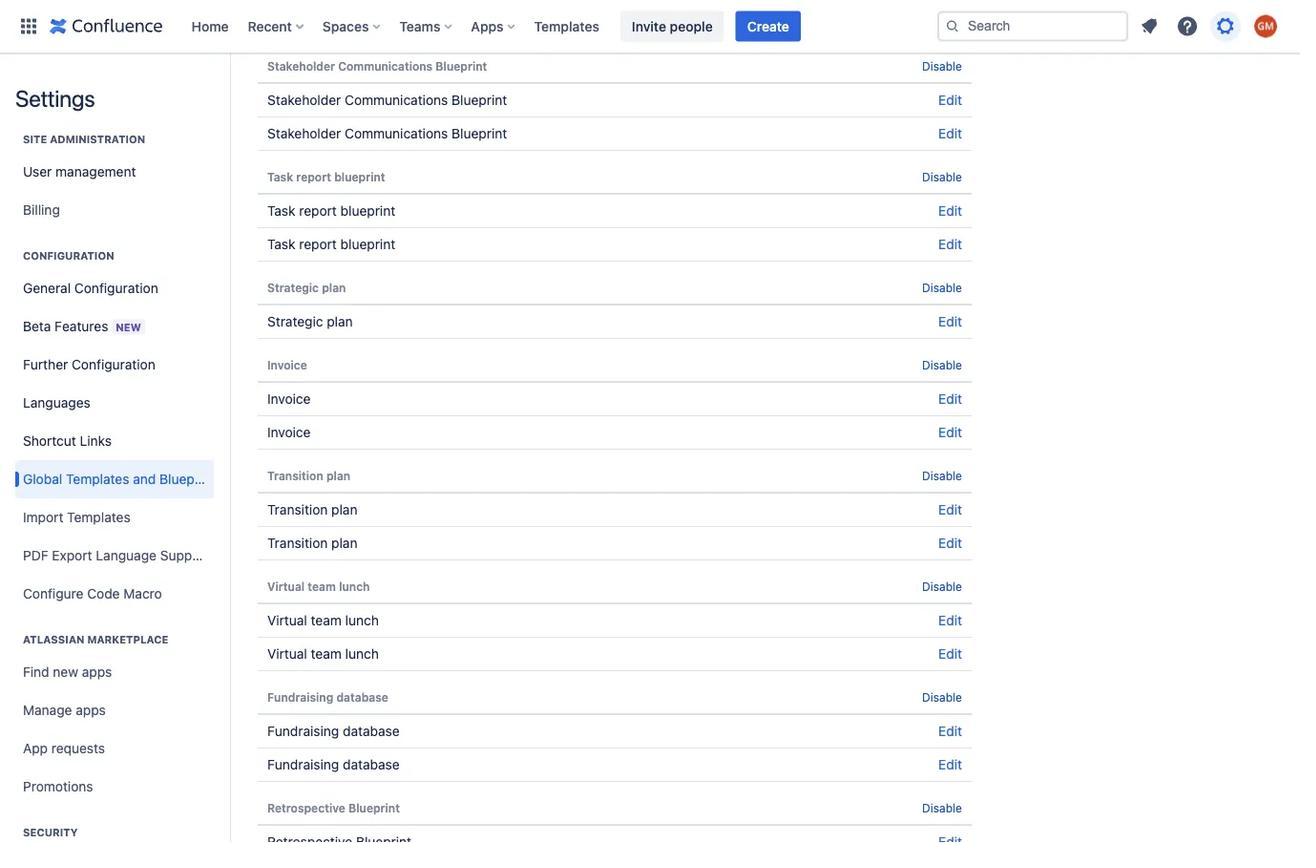 Task type: locate. For each thing, give the bounding box(es) containing it.
2 vertical spatial blueprint
[[341, 236, 396, 252]]

10 edit link from the top
[[939, 535, 962, 551]]

6 edit link from the top
[[939, 314, 962, 329]]

2 strategic from the top
[[267, 314, 323, 329]]

3 edit link from the top
[[939, 126, 962, 141]]

apps right new
[[82, 664, 112, 680]]

3 virtual from the top
[[267, 646, 307, 662]]

0 vertical spatial fundraising
[[267, 690, 334, 704]]

communications for disable link for stakeholder communications blueprint
[[338, 59, 433, 73]]

8 disable link from the top
[[923, 801, 962, 815]]

edit link
[[939, 15, 962, 31], [939, 92, 962, 108], [939, 126, 962, 141], [939, 203, 962, 219], [939, 236, 962, 252], [939, 314, 962, 329], [939, 391, 962, 407], [939, 424, 962, 440], [939, 502, 962, 518], [939, 535, 962, 551], [939, 613, 962, 628], [939, 646, 962, 662], [939, 723, 962, 739], [939, 757, 962, 773]]

2 vertical spatial virtual
[[267, 646, 307, 662]]

2 vertical spatial templates
[[67, 509, 130, 525]]

database for disable link for fundraising database
[[337, 690, 389, 704]]

configuration up new
[[74, 280, 158, 296]]

promotions link
[[15, 768, 214, 806]]

task
[[267, 170, 293, 183], [267, 203, 296, 219], [267, 236, 296, 252]]

configure
[[23, 586, 84, 602]]

blueprint
[[334, 170, 385, 183], [341, 203, 396, 219], [341, 236, 396, 252]]

1 vertical spatial virtual team lunch
[[267, 613, 379, 628]]

invite people
[[632, 18, 713, 34]]

2 vertical spatial configuration
[[72, 357, 155, 372]]

search image
[[945, 19, 961, 34]]

find
[[23, 664, 49, 680]]

teams
[[399, 18, 441, 34]]

0 vertical spatial fundraising database
[[267, 690, 389, 704]]

beta features new
[[23, 318, 141, 334]]

communications
[[338, 59, 433, 73], [345, 92, 448, 108], [345, 126, 448, 141]]

1 vertical spatial strategic
[[267, 314, 323, 329]]

0 vertical spatial blueprint
[[334, 170, 385, 183]]

templates down links at the bottom left of the page
[[66, 471, 129, 487]]

1 transition plan from the top
[[267, 469, 351, 482]]

recent
[[248, 18, 292, 34]]

0 vertical spatial strategic
[[267, 281, 319, 294]]

task report blueprint for tenth 'edit' link from the bottom
[[267, 236, 396, 252]]

5 disable link from the top
[[923, 469, 962, 482]]

manage apps
[[23, 702, 106, 718]]

3 stakeholder from the top
[[267, 126, 341, 141]]

transition for disable link for transition plan
[[267, 469, 323, 482]]

1 strategic from the top
[[267, 281, 319, 294]]

site administration group
[[15, 113, 214, 235]]

1 vertical spatial report
[[299, 203, 337, 219]]

6 disable link from the top
[[923, 580, 962, 593]]

stakeholder communications blueprint for 12th 'edit' link from the bottom
[[267, 126, 507, 141]]

2 stakeholder communications blueprint from the top
[[267, 92, 507, 108]]

1 disable link from the top
[[923, 59, 962, 73]]

2 vertical spatial team
[[311, 646, 342, 662]]

2 stakeholder from the top
[[267, 92, 341, 108]]

1 disable from the top
[[923, 59, 962, 73]]

disable link for invoice
[[923, 358, 962, 371]]

2 vertical spatial stakeholder communications blueprint
[[267, 126, 507, 141]]

1 transition from the top
[[267, 469, 323, 482]]

0 vertical spatial database
[[337, 690, 389, 704]]

invoice for seventh 'edit' link from the top of the page
[[267, 391, 311, 407]]

11 edit from the top
[[939, 613, 962, 628]]

pdf export language support
[[23, 548, 210, 563]]

0 vertical spatial transition
[[267, 469, 323, 482]]

4 disable from the top
[[923, 358, 962, 371]]

3 transition from the top
[[267, 535, 328, 551]]

strategic plan for edit
[[267, 314, 353, 329]]

collapse sidebar image
[[208, 63, 250, 101]]

disable
[[923, 59, 962, 73], [923, 170, 962, 183], [923, 281, 962, 294], [923, 358, 962, 371], [923, 469, 962, 482], [923, 580, 962, 593], [923, 690, 962, 704], [923, 801, 962, 815]]

1 vertical spatial lunch
[[345, 613, 379, 628]]

further
[[23, 357, 68, 372]]

1 stakeholder from the top
[[267, 59, 335, 73]]

1 vertical spatial stakeholder
[[267, 92, 341, 108]]

and
[[133, 471, 156, 487]]

2 task from the top
[[267, 203, 296, 219]]

spaces
[[323, 18, 369, 34]]

strategic plan for disable
[[267, 281, 346, 294]]

plan for 6th disable link from the bottom of the page
[[322, 281, 346, 294]]

configure code macro
[[23, 586, 162, 602]]

2 vertical spatial lunch
[[345, 646, 379, 662]]

1 vertical spatial transition plan
[[267, 502, 358, 518]]

invoice
[[267, 358, 307, 371], [267, 391, 311, 407], [267, 424, 311, 440]]

home
[[191, 18, 229, 34]]

strategic
[[267, 281, 319, 294], [267, 314, 323, 329]]

14 edit link from the top
[[939, 757, 962, 773]]

database for first 'edit' link from the bottom of the page
[[343, 757, 400, 773]]

configuration for general
[[74, 280, 158, 296]]

stakeholder for 13th 'edit' link from the bottom
[[267, 92, 341, 108]]

features
[[55, 318, 108, 334]]

2 strategic plan from the top
[[267, 314, 353, 329]]

create
[[747, 18, 790, 34]]

transition for 6th 'edit' link from the bottom of the page
[[267, 502, 328, 518]]

language
[[96, 548, 157, 563]]

2 vertical spatial task
[[267, 236, 296, 252]]

user
[[23, 164, 52, 180]]

3 fundraising from the top
[[267, 757, 339, 773]]

virtual
[[267, 580, 305, 593], [267, 613, 307, 628], [267, 646, 307, 662]]

1 strategic plan from the top
[[267, 281, 346, 294]]

disable link for fundraising database
[[923, 690, 962, 704]]

user management
[[23, 164, 136, 180]]

2 edit from the top
[[939, 92, 962, 108]]

1 vertical spatial templates
[[66, 471, 129, 487]]

stakeholder communications blueprint
[[267, 59, 487, 73], [267, 92, 507, 108], [267, 126, 507, 141]]

0 vertical spatial templates
[[534, 18, 600, 34]]

global templates and blueprints
[[23, 471, 222, 487]]

disable link
[[923, 59, 962, 73], [923, 170, 962, 183], [923, 281, 962, 294], [923, 358, 962, 371], [923, 469, 962, 482], [923, 580, 962, 593], [923, 690, 962, 704], [923, 801, 962, 815]]

1 vertical spatial blueprint
[[341, 203, 396, 219]]

1 vertical spatial database
[[343, 723, 400, 739]]

12 edit link from the top
[[939, 646, 962, 662]]

import templates
[[23, 509, 130, 525]]

7 edit link from the top
[[939, 391, 962, 407]]

1 task from the top
[[267, 170, 293, 183]]

virtual team lunch
[[267, 580, 370, 593], [267, 613, 379, 628], [267, 646, 379, 662]]

2 vertical spatial task report blueprint
[[267, 236, 396, 252]]

app requests
[[23, 741, 105, 756]]

apps button
[[465, 11, 523, 42]]

1 vertical spatial team
[[311, 613, 342, 628]]

1 vertical spatial configuration
[[74, 280, 158, 296]]

settings icon image
[[1215, 15, 1238, 38]]

3 transition plan from the top
[[267, 535, 358, 551]]

5 disable from the top
[[923, 469, 962, 482]]

1 vertical spatial strategic plan
[[267, 314, 353, 329]]

manage
[[23, 702, 72, 718]]

report for 4th 'edit' link from the top of the page
[[299, 203, 337, 219]]

2 invoice from the top
[[267, 391, 311, 407]]

report
[[296, 170, 331, 183], [299, 203, 337, 219], [299, 236, 337, 252]]

9 edit from the top
[[939, 502, 962, 518]]

2 vertical spatial transition plan
[[267, 535, 358, 551]]

6 disable from the top
[[923, 580, 962, 593]]

shortcut
[[23, 433, 76, 449]]

plan for 6th 'edit' link from the bottom of the page
[[331, 502, 358, 518]]

2 vertical spatial fundraising database
[[267, 757, 400, 773]]

2 transition from the top
[[267, 502, 328, 518]]

2 vertical spatial communications
[[345, 126, 448, 141]]

configuration for further
[[72, 357, 155, 372]]

team for virtual team lunch disable link
[[308, 580, 336, 593]]

1 vertical spatial communications
[[345, 92, 448, 108]]

communications for 12th 'edit' link from the bottom
[[345, 126, 448, 141]]

1 vertical spatial fundraising database
[[267, 723, 400, 739]]

2 vertical spatial report
[[299, 236, 337, 252]]

atlassian marketplace group
[[15, 613, 214, 812]]

team
[[308, 580, 336, 593], [311, 613, 342, 628], [311, 646, 342, 662]]

0 vertical spatial report
[[296, 170, 331, 183]]

1 vertical spatial stakeholder communications blueprint
[[267, 92, 507, 108]]

banner containing home
[[0, 0, 1301, 53]]

languages link
[[15, 384, 214, 422]]

templates inside global element
[[534, 18, 600, 34]]

0 vertical spatial stakeholder
[[267, 59, 335, 73]]

0 vertical spatial team
[[308, 580, 336, 593]]

0 vertical spatial transition plan
[[267, 469, 351, 482]]

3 task from the top
[[267, 236, 296, 252]]

apps up requests
[[76, 702, 106, 718]]

transition
[[267, 469, 323, 482], [267, 502, 328, 518], [267, 535, 328, 551]]

3 disable from the top
[[923, 281, 962, 294]]

2 vertical spatial fundraising
[[267, 757, 339, 773]]

0 vertical spatial task
[[267, 170, 293, 183]]

configuration
[[23, 250, 114, 262], [74, 280, 158, 296], [72, 357, 155, 372]]

1 vertical spatial invoice
[[267, 391, 311, 407]]

shortcut links link
[[15, 422, 214, 460]]

3 stakeholder communications blueprint from the top
[[267, 126, 507, 141]]

1 virtual from the top
[[267, 580, 305, 593]]

1 fundraising from the top
[[267, 690, 334, 704]]

templates up pdf export language support link
[[67, 509, 130, 525]]

settings
[[15, 85, 95, 112]]

8 edit link from the top
[[939, 424, 962, 440]]

disable for stakeholder communications blueprint
[[923, 59, 962, 73]]

invite
[[632, 18, 667, 34]]

1 stakeholder communications blueprint from the top
[[267, 59, 487, 73]]

1 fundraising database from the top
[[267, 690, 389, 704]]

disable for virtual team lunch
[[923, 580, 962, 593]]

disable link for transition plan
[[923, 469, 962, 482]]

apps
[[82, 664, 112, 680], [76, 702, 106, 718]]

0 vertical spatial virtual
[[267, 580, 305, 593]]

management
[[56, 164, 136, 180]]

shortcut links
[[23, 433, 112, 449]]

pdf export language support link
[[15, 537, 214, 575]]

site
[[23, 133, 47, 146]]

0 vertical spatial stakeholder communications blueprint
[[267, 59, 487, 73]]

1 vertical spatial fundraising
[[267, 723, 339, 739]]

1 vertical spatial virtual
[[267, 613, 307, 628]]

banner
[[0, 0, 1301, 53]]

3 task report blueprint from the top
[[267, 236, 396, 252]]

2 vertical spatial stakeholder
[[267, 126, 341, 141]]

blueprints
[[160, 471, 222, 487]]

2 disable from the top
[[923, 170, 962, 183]]

plan for disable link for transition plan
[[327, 469, 351, 482]]

templates right apps popup button
[[534, 18, 600, 34]]

fundraising
[[267, 690, 334, 704], [267, 723, 339, 739], [267, 757, 339, 773]]

transition plan
[[267, 469, 351, 482], [267, 502, 358, 518], [267, 535, 358, 551]]

4 disable link from the top
[[923, 358, 962, 371]]

0 vertical spatial invoice
[[267, 358, 307, 371]]

team for 4th 'edit' link from the bottom
[[311, 613, 342, 628]]

0 vertical spatial communications
[[338, 59, 433, 73]]

user management link
[[15, 153, 214, 191]]

task report blueprint
[[267, 170, 385, 183], [267, 203, 396, 219], [267, 236, 396, 252]]

plan for fifth 'edit' link from the bottom
[[331, 535, 358, 551]]

find new apps link
[[15, 653, 214, 691]]

disable for invoice
[[923, 358, 962, 371]]

6 edit from the top
[[939, 314, 962, 329]]

2 vertical spatial virtual team lunch
[[267, 646, 379, 662]]

7 disable from the top
[[923, 690, 962, 704]]

lunch for 4th 'edit' link from the bottom
[[345, 613, 379, 628]]

1 vertical spatial transition
[[267, 502, 328, 518]]

confluence image
[[50, 15, 163, 38], [50, 15, 163, 38]]

2 disable link from the top
[[923, 170, 962, 183]]

configuration inside "link"
[[72, 357, 155, 372]]

3 fundraising database from the top
[[267, 757, 400, 773]]

0 vertical spatial strategic plan
[[267, 281, 346, 294]]

3 invoice from the top
[[267, 424, 311, 440]]

1 task report blueprint from the top
[[267, 170, 385, 183]]

templates
[[534, 18, 600, 34], [66, 471, 129, 487], [67, 509, 130, 525]]

plan
[[322, 281, 346, 294], [327, 314, 353, 329], [327, 469, 351, 482], [331, 502, 358, 518], [331, 535, 358, 551]]

0 vertical spatial apps
[[82, 664, 112, 680]]

7 disable link from the top
[[923, 690, 962, 704]]

2 vertical spatial transition
[[267, 535, 328, 551]]

your profile and preferences image
[[1255, 15, 1278, 38]]

configuration up languages link
[[72, 357, 155, 372]]

1 invoice from the top
[[267, 358, 307, 371]]

global templates and blueprints link
[[15, 460, 222, 498]]

edit
[[939, 15, 962, 31], [939, 92, 962, 108], [939, 126, 962, 141], [939, 203, 962, 219], [939, 236, 962, 252], [939, 314, 962, 329], [939, 391, 962, 407], [939, 424, 962, 440], [939, 502, 962, 518], [939, 535, 962, 551], [939, 613, 962, 628], [939, 646, 962, 662], [939, 723, 962, 739], [939, 757, 962, 773]]

database
[[337, 690, 389, 704], [343, 723, 400, 739], [343, 757, 400, 773]]

3 virtual team lunch from the top
[[267, 646, 379, 662]]

2 vertical spatial invoice
[[267, 424, 311, 440]]

home link
[[186, 11, 234, 42]]

configuration up 'general'
[[23, 250, 114, 262]]

1 vertical spatial task
[[267, 203, 296, 219]]

0 vertical spatial lunch
[[339, 580, 370, 593]]

2 task report blueprint from the top
[[267, 203, 396, 219]]

experiment planning
[[267, 15, 393, 31]]

strategic plan
[[267, 281, 346, 294], [267, 314, 353, 329]]

2 vertical spatial database
[[343, 757, 400, 773]]

1 virtual team lunch from the top
[[267, 580, 370, 593]]

plan for ninth 'edit' link from the bottom
[[327, 314, 353, 329]]

support
[[160, 548, 210, 563]]

blueprint for 13th 'edit' link from the bottom
[[452, 92, 507, 108]]

lunch
[[339, 580, 370, 593], [345, 613, 379, 628], [345, 646, 379, 662]]

0 vertical spatial task report blueprint
[[267, 170, 385, 183]]

atlassian marketplace
[[23, 634, 168, 646]]

0 vertical spatial virtual team lunch
[[267, 580, 370, 593]]

1 vertical spatial task report blueprint
[[267, 203, 396, 219]]



Task type: vqa. For each thing, say whether or not it's contained in the screenshot.


Task type: describe. For each thing, give the bounding box(es) containing it.
recent button
[[242, 11, 311, 42]]

disable for transition plan
[[923, 469, 962, 482]]

invoice for seventh 'edit' link from the bottom of the page
[[267, 424, 311, 440]]

task report blueprint for 4th 'edit' link from the top of the page
[[267, 203, 396, 219]]

12 edit from the top
[[939, 646, 962, 662]]

code
[[87, 586, 120, 602]]

1 edit from the top
[[939, 15, 962, 31]]

new
[[116, 321, 141, 333]]

teams button
[[394, 11, 460, 42]]

13 edit link from the top
[[939, 723, 962, 739]]

billing
[[23, 202, 60, 218]]

blueprint for disable link for stakeholder communications blueprint
[[436, 59, 487, 73]]

links
[[80, 433, 112, 449]]

2 fundraising from the top
[[267, 723, 339, 739]]

billing link
[[15, 191, 214, 229]]

general configuration
[[23, 280, 158, 296]]

retrospective
[[267, 801, 346, 815]]

global element
[[11, 0, 934, 53]]

security
[[23, 826, 78, 839]]

find new apps
[[23, 664, 112, 680]]

stakeholder communications blueprint for 13th 'edit' link from the bottom
[[267, 92, 507, 108]]

invoice for invoice disable link
[[267, 358, 307, 371]]

2 virtual team lunch from the top
[[267, 613, 379, 628]]

pdf
[[23, 548, 48, 563]]

report for disable link corresponding to task report blueprint
[[296, 170, 331, 183]]

5 edit from the top
[[939, 236, 962, 252]]

8 edit from the top
[[939, 424, 962, 440]]

marketplace
[[87, 634, 168, 646]]

templates for global templates and blueprints
[[66, 471, 129, 487]]

stakeholder communications blueprint for disable link for stakeholder communications blueprint
[[267, 59, 487, 73]]

9 edit link from the top
[[939, 502, 962, 518]]

notification icon image
[[1138, 15, 1161, 38]]

beta
[[23, 318, 51, 334]]

planning
[[341, 15, 393, 31]]

7 edit from the top
[[939, 391, 962, 407]]

macro
[[123, 586, 162, 602]]

strategic for disable
[[267, 281, 319, 294]]

spaces button
[[317, 11, 388, 42]]

team for 12th 'edit' link from the top
[[311, 646, 342, 662]]

further configuration
[[23, 357, 155, 372]]

task report blueprint for disable link corresponding to task report blueprint
[[267, 170, 385, 183]]

people
[[670, 18, 713, 34]]

2 transition plan from the top
[[267, 502, 358, 518]]

appswitcher icon image
[[17, 15, 40, 38]]

create link
[[736, 11, 801, 42]]

4 edit link from the top
[[939, 203, 962, 219]]

blueprint for 12th 'edit' link from the bottom
[[452, 126, 507, 141]]

import
[[23, 509, 63, 525]]

1 edit link from the top
[[939, 15, 962, 31]]

retrospective blueprint
[[267, 801, 400, 815]]

blueprint for disable link corresponding to task report blueprint
[[334, 170, 385, 183]]

disable link for virtual team lunch
[[923, 580, 962, 593]]

administration
[[50, 133, 145, 146]]

export
[[52, 548, 92, 563]]

disable for task report blueprint
[[923, 170, 962, 183]]

14 edit from the top
[[939, 757, 962, 773]]

apps
[[471, 18, 504, 34]]

database for 13th 'edit' link
[[343, 723, 400, 739]]

disable link for stakeholder communications blueprint
[[923, 59, 962, 73]]

10 edit from the top
[[939, 535, 962, 551]]

languages
[[23, 395, 90, 411]]

manage apps link
[[15, 691, 214, 730]]

invite people button
[[621, 11, 724, 42]]

communications for 13th 'edit' link from the bottom
[[345, 92, 448, 108]]

help icon image
[[1176, 15, 1199, 38]]

Search field
[[938, 11, 1129, 42]]

0 vertical spatial configuration
[[23, 250, 114, 262]]

lunch for 12th 'edit' link from the top
[[345, 646, 379, 662]]

4 edit from the top
[[939, 203, 962, 219]]

general
[[23, 280, 71, 296]]

templates for import templates
[[67, 509, 130, 525]]

experiment
[[267, 15, 337, 31]]

11 edit link from the top
[[939, 613, 962, 628]]

13 edit from the top
[[939, 723, 962, 739]]

new
[[53, 664, 78, 680]]

further configuration link
[[15, 346, 214, 384]]

lunch for virtual team lunch disable link
[[339, 580, 370, 593]]

app requests link
[[15, 730, 214, 768]]

configuration group
[[15, 229, 222, 619]]

task for disable link corresponding to task report blueprint
[[267, 170, 293, 183]]

import templates link
[[15, 498, 214, 537]]

configure code macro link
[[15, 575, 214, 613]]

5 edit link from the top
[[939, 236, 962, 252]]

2 fundraising database from the top
[[267, 723, 400, 739]]

global
[[23, 471, 62, 487]]

disable link for task report blueprint
[[923, 170, 962, 183]]

2 edit link from the top
[[939, 92, 962, 108]]

stakeholder for 12th 'edit' link from the bottom
[[267, 126, 341, 141]]

general configuration link
[[15, 269, 214, 307]]

3 disable link from the top
[[923, 281, 962, 294]]

8 disable from the top
[[923, 801, 962, 815]]

transition for fifth 'edit' link from the bottom
[[267, 535, 328, 551]]

blueprint for tenth 'edit' link from the bottom
[[341, 236, 396, 252]]

promotions
[[23, 779, 93, 794]]

report for tenth 'edit' link from the bottom
[[299, 236, 337, 252]]

3 edit from the top
[[939, 126, 962, 141]]

task for 4th 'edit' link from the top of the page
[[267, 203, 296, 219]]

1 vertical spatial apps
[[76, 702, 106, 718]]

site administration
[[23, 133, 145, 146]]

strategic for edit
[[267, 314, 323, 329]]

atlassian
[[23, 634, 85, 646]]

2 virtual from the top
[[267, 613, 307, 628]]

app
[[23, 741, 48, 756]]

templates link
[[529, 11, 605, 42]]

task for tenth 'edit' link from the bottom
[[267, 236, 296, 252]]

blueprint for 4th 'edit' link from the top of the page
[[341, 203, 396, 219]]

stakeholder for disable link for stakeholder communications blueprint
[[267, 59, 335, 73]]

disable for fundraising database
[[923, 690, 962, 704]]

requests
[[51, 741, 105, 756]]



